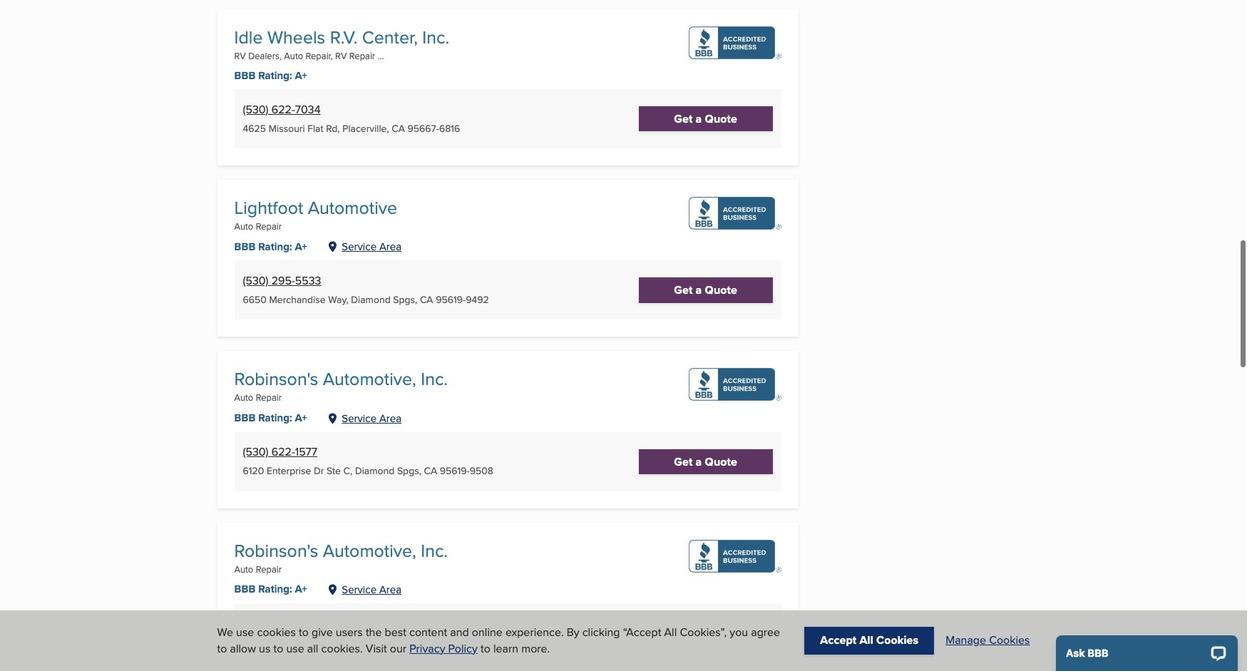 Task type: locate. For each thing, give the bounding box(es) containing it.
1 vertical spatial area
[[379, 411, 402, 426]]

1 areas: from the top
[[378, 267, 409, 284]]

1 robinson's automotive, inc. link from the top
[[234, 366, 448, 392]]

0 vertical spatial dorado
[[300, 298, 337, 314]]

ca inside "(530) 621-3677 6407 capitol ave , diamond spgs, ca 95619-9449"
[[392, 635, 405, 649]]

ca right the visit
[[392, 635, 405, 649]]

3 get from the top
[[674, 453, 693, 470]]

serving: diamond springs, placerville, shingle springs, cameron park, el dorado hills
[[266, 624, 454, 671]]

1 get a quote from the top
[[674, 111, 738, 127]]

shingle down 621-
[[266, 640, 303, 657]]

areas:
[[378, 267, 409, 284], [378, 439, 409, 455], [378, 610, 409, 626]]

c
[[343, 464, 350, 478]]

622- inside (530) 622-7034 4625 missouri flat rd , placerville, ca 95667-6816
[[272, 101, 295, 118]]

cookies inside "button"
[[989, 632, 1030, 649]]

service for cameron
[[342, 411, 377, 426]]

repair inside lightfoot automotive auto repair
[[256, 220, 282, 233]]

0 vertical spatial inc.
[[422, 24, 450, 50]]

1 bbb rating: a+ from the top
[[234, 239, 307, 255]]

0 vertical spatial service
[[342, 239, 377, 254]]

a+ for 295-
[[295, 239, 307, 255]]

ca
[[392, 121, 405, 136], [420, 293, 433, 307], [424, 464, 437, 478], [392, 635, 405, 649]]

dorado down capitol
[[266, 656, 303, 671]]

4 accredited business image from the top
[[689, 540, 781, 573]]

spgs, left our
[[365, 635, 390, 649]]

cookies",
[[680, 624, 727, 641]]

2 park, from the top
[[398, 640, 423, 657]]

1 following from the top
[[328, 267, 375, 284]]

and inside we use cookies to give users the best content and online experience. by clicking "accept all cookies", you agree to allow us to use all cookies. visit our
[[450, 624, 469, 641]]

4 get a quote from the top
[[674, 625, 738, 641]]

placerville, inside 'serving the following areas: serving diamond springs, placerville, and el dorado county'
[[398, 282, 451, 298]]

bbb rating: a+ up (530) 295-5533 link at left
[[234, 239, 307, 255]]

a+ up 1577
[[295, 410, 307, 426]]

rv right repair,
[[335, 49, 347, 62]]

inc.
[[422, 24, 450, 50], [421, 366, 448, 392], [421, 538, 448, 563]]

1 shingle from the top
[[266, 469, 303, 485]]

serving for serving the following areas: serving diamond springs, placerville, and el dorado county
[[266, 267, 305, 284]]

bbb rating: a+ up (530) 621-3677 link
[[234, 582, 307, 597]]

3 service from the top
[[342, 582, 377, 597]]

center,
[[362, 24, 418, 50]]

1 vertical spatial following
[[328, 439, 375, 455]]

2 rv from the left
[[335, 49, 347, 62]]

1 horizontal spatial rv
[[335, 49, 347, 62]]

1 serving: from the top
[[266, 453, 306, 469]]

95619- for robinson's automotive, inc.
[[408, 635, 438, 649]]

0 vertical spatial shingle
[[266, 469, 303, 485]]

0 vertical spatial following
[[328, 267, 375, 284]]

following for automotive
[[328, 267, 375, 284]]

robinson's automotive, inc. auto repair for (530) 621-3677
[[234, 538, 448, 575]]

1 get from the top
[[674, 111, 693, 127]]

4 serving from the top
[[266, 610, 305, 626]]

following for automotive,
[[328, 439, 375, 455]]

use
[[236, 624, 254, 641], [286, 640, 304, 657]]

1 vertical spatial spgs,
[[397, 464, 421, 478]]

a+ up 5533
[[295, 239, 307, 255]]

2 serving from the top
[[266, 282, 304, 298]]

2 rating: from the top
[[258, 239, 292, 255]]

2 vertical spatial inc.
[[421, 538, 448, 563]]

2 automotive, from the top
[[323, 538, 416, 563]]

auto
[[284, 49, 303, 62], [234, 220, 253, 233], [234, 391, 253, 404], [234, 563, 253, 575]]

el left 9449
[[426, 640, 435, 657]]

1 horizontal spatial all
[[860, 632, 874, 649]]

spgs, inside "(530) 621-3677 6407 capitol ave , diamond spgs, ca 95619-9449"
[[365, 635, 390, 649]]

idle wheels r.v. center, inc. link
[[234, 24, 450, 50]]

3 rating: from the top
[[258, 410, 292, 426]]

0 vertical spatial el
[[288, 298, 297, 314]]

a+
[[295, 68, 307, 84], [295, 239, 307, 255], [295, 410, 307, 426], [295, 582, 307, 597]]

1 cookies from the left
[[877, 632, 919, 649]]

serving inside "serving the following areas: serving: diamond springs, placerville, shingle springs, cameron park, el dorado hills"
[[266, 439, 305, 455]]

1 horizontal spatial cookies
[[989, 632, 1030, 649]]

ca left 9508
[[424, 464, 437, 478]]

(530) inside (530) 622-1577 6120 enterprise dr ste c , diamond spgs, ca 95619-9508
[[243, 444, 269, 460]]

(530) 621-3677 6407 capitol ave , diamond spgs, ca 95619-9449
[[243, 615, 461, 649]]

service up serving the following areas:
[[342, 582, 377, 597]]

1 vertical spatial robinson's automotive, inc. link
[[234, 538, 448, 563]]

(530) 295-5533 link
[[243, 273, 321, 289]]

use right we
[[236, 624, 254, 641]]

ca for lightfoot automotive
[[420, 293, 433, 307]]

2 areas: from the top
[[378, 439, 409, 455]]

1 service area from the top
[[342, 239, 402, 254]]

dorado down 5533
[[300, 298, 337, 314]]

2 cookies from the left
[[989, 632, 1030, 649]]

repair up (530) 295-5533 link at left
[[256, 220, 282, 233]]

the for serving the following areas: serving diamond springs, placerville, and el dorado county
[[308, 267, 325, 284]]

areas: inside "serving the following areas: serving: diamond springs, placerville, shingle springs, cameron park, el dorado hills"
[[378, 439, 409, 455]]

4 get a quote link from the top
[[639, 620, 773, 645]]

rating: up (530) 621-3677 link
[[258, 582, 292, 597]]

the left best
[[366, 624, 382, 641]]

4 (530) from the top
[[243, 615, 269, 632]]

0 vertical spatial and
[[266, 298, 285, 314]]

quote
[[705, 111, 738, 127], [705, 282, 738, 298], [705, 453, 738, 470], [705, 625, 738, 641]]

2 a from the top
[[696, 282, 702, 298]]

spgs, inside (530) 295-5533 6650 merchandise way , diamond spgs, ca 95619-9492
[[393, 293, 417, 307]]

(530) 622-7034 4625 missouri flat rd , placerville, ca 95667-6816
[[243, 101, 460, 136]]

2 robinson's automotive, inc. link from the top
[[234, 538, 448, 563]]

automotive
[[308, 195, 397, 221]]

ca left 9492
[[420, 293, 433, 307]]

following up c
[[328, 439, 375, 455]]

(530) up 6650
[[243, 273, 269, 289]]

rating: up (530) 295-5533 link at left
[[258, 239, 292, 255]]

2 area from the top
[[379, 411, 402, 426]]

0 vertical spatial serving:
[[266, 453, 306, 469]]

1 vertical spatial service
[[342, 411, 377, 426]]

2 get a quote link from the top
[[639, 278, 773, 303]]

1 vertical spatial bbb rating: a+
[[234, 410, 307, 426]]

robinson's for 622-
[[234, 366, 318, 392]]

quote for (530) 622-7034
[[705, 111, 738, 127]]

0 vertical spatial automotive,
[[323, 366, 416, 392]]

5533
[[295, 273, 321, 289]]

hills down dr
[[306, 485, 327, 501]]

0 vertical spatial bbb rating: a+
[[234, 239, 307, 255]]

shingle down (530) 622-1577 'link'
[[266, 469, 303, 485]]

2 following from the top
[[328, 439, 375, 455]]

area up (530) 295-5533 6650 merchandise way , diamond spgs, ca 95619-9492
[[379, 239, 402, 254]]

placerville, inside serving: diamond springs, placerville, shingle springs, cameron park, el dorado hills
[[401, 624, 454, 641]]

inc. for (530) 621-3677
[[421, 538, 448, 563]]

1 cameron from the top
[[350, 469, 395, 485]]

bbb
[[234, 68, 256, 84], [234, 239, 256, 255], [234, 410, 256, 426], [234, 582, 256, 597]]

4 a from the top
[[696, 625, 702, 641]]

(530) for (530) 622-7034
[[243, 101, 269, 118]]

2 get from the top
[[674, 282, 693, 298]]

3 a+ from the top
[[295, 410, 307, 426]]

accept all cookies
[[820, 632, 919, 649]]

dealers,
[[248, 49, 282, 62]]

2 serving: from the top
[[266, 624, 306, 641]]

1 vertical spatial robinson's
[[234, 538, 318, 563]]

ca for idle wheels r.v. center, inc.
[[392, 121, 405, 136]]

following
[[328, 267, 375, 284], [328, 439, 375, 455], [328, 610, 375, 626]]

4 bbb from the top
[[234, 582, 256, 597]]

robinson's automotive, inc. link
[[234, 366, 448, 392], [234, 538, 448, 563]]

622- for robinson's
[[272, 444, 295, 460]]

service
[[342, 239, 377, 254], [342, 411, 377, 426], [342, 582, 377, 597]]

95619- inside "(530) 621-3677 6407 capitol ave , diamond spgs, ca 95619-9449"
[[408, 635, 438, 649]]

the inside "serving the following areas: serving: diamond springs, placerville, shingle springs, cameron park, el dorado hills"
[[308, 439, 325, 455]]

rating:
[[258, 68, 292, 84], [258, 239, 292, 255], [258, 410, 292, 426], [258, 582, 292, 597]]

3 a from the top
[[696, 453, 702, 470]]

to left learn on the bottom
[[481, 640, 491, 657]]

lightfoot
[[234, 195, 303, 221]]

621-
[[272, 615, 292, 632]]

0 vertical spatial service area
[[342, 239, 402, 254]]

a+ up 3677
[[295, 582, 307, 597]]

get for (530) 622-1577
[[674, 453, 693, 470]]

3 serving from the top
[[266, 439, 305, 455]]

6650
[[243, 293, 267, 307]]

1 get a quote link from the top
[[639, 106, 773, 132]]

dorado down enterprise
[[266, 485, 303, 501]]

you
[[730, 624, 748, 641]]

and down (530) 295-5533 link at left
[[266, 298, 285, 314]]

1 vertical spatial 95619-
[[440, 464, 470, 478]]

95667-
[[408, 121, 439, 136]]

2 vertical spatial areas:
[[378, 610, 409, 626]]

1 vertical spatial shingle
[[266, 640, 303, 657]]

robinson's automotive, inc. auto repair
[[234, 366, 448, 404], [234, 538, 448, 575]]

ca inside (530) 622-7034 4625 missouri flat rd , placerville, ca 95667-6816
[[392, 121, 405, 136]]

1 park, from the top
[[398, 469, 423, 485]]

area up (530) 622-1577 6120 enterprise dr ste c , diamond spgs, ca 95619-9508
[[379, 411, 402, 426]]

the for serving the following areas: serving: diamond springs, placerville, shingle springs, cameron park, el dorado hills
[[308, 439, 325, 455]]

2 robinson's automotive, inc. auto repair from the top
[[234, 538, 448, 575]]

2 hills from the top
[[306, 656, 327, 671]]

rating: down dealers,
[[258, 68, 292, 84]]

0 vertical spatial robinson's automotive, inc. link
[[234, 366, 448, 392]]

1 vertical spatial robinson's automotive, inc. auto repair
[[234, 538, 448, 575]]

get a quote link for 1577
[[639, 449, 773, 474]]

1 622- from the top
[[272, 101, 295, 118]]

(530) up 6120
[[243, 444, 269, 460]]

bbb rating: a+
[[234, 239, 307, 255], [234, 410, 307, 426], [234, 582, 307, 597]]

2 vertical spatial 95619-
[[408, 635, 438, 649]]

2 vertical spatial following
[[328, 610, 375, 626]]

622- up enterprise
[[272, 444, 295, 460]]

automotive,
[[323, 366, 416, 392], [323, 538, 416, 563]]

(530) up 4625
[[243, 101, 269, 118]]

0 horizontal spatial cookies
[[877, 632, 919, 649]]

service area up (530) 295-5533 6650 merchandise way , diamond spgs, ca 95619-9492
[[342, 239, 402, 254]]

spgs, right county
[[393, 293, 417, 307]]

bbb rating: a+ up (530) 622-1577 'link'
[[234, 410, 307, 426]]

the inside 'serving the following areas: serving diamond springs, placerville, and el dorado county'
[[308, 267, 325, 284]]

1 vertical spatial areas:
[[378, 439, 409, 455]]

6816
[[439, 121, 460, 136]]

0 horizontal spatial all
[[664, 624, 677, 641]]

shingle inside "serving the following areas: serving: diamond springs, placerville, shingle springs, cameron park, el dorado hills"
[[266, 469, 303, 485]]

(530) inside "(530) 621-3677 6407 capitol ave , diamond spgs, ca 95619-9449"
[[243, 615, 269, 632]]

diamond inside 'serving the following areas: serving diamond springs, placerville, and el dorado county'
[[307, 282, 352, 298]]

0 vertical spatial park,
[[398, 469, 423, 485]]

el down 295-
[[288, 298, 297, 314]]

a for 3677
[[696, 625, 702, 641]]

and inside 'serving the following areas: serving diamond springs, placerville, and el dorado county'
[[266, 298, 285, 314]]

inc. inside the idle wheels r.v. center, inc. rv dealers, auto repair, rv repair ... bbb rating: a+
[[422, 24, 450, 50]]

service down automotive
[[342, 239, 377, 254]]

spgs, right c
[[397, 464, 421, 478]]

following up way
[[328, 267, 375, 284]]

capitol
[[268, 635, 299, 649]]

0 vertical spatial 95619-
[[436, 293, 466, 307]]

0 vertical spatial robinson's
[[234, 366, 318, 392]]

622- up missouri
[[272, 101, 295, 118]]

0 horizontal spatial and
[[266, 298, 285, 314]]

2 vertical spatial el
[[426, 640, 435, 657]]

(530) inside (530) 622-7034 4625 missouri flat rd , placerville, ca 95667-6816
[[243, 101, 269, 118]]

1 vertical spatial inc.
[[421, 366, 448, 392]]

1 accredited business image from the top
[[689, 26, 781, 59]]

all inside we use cookies to give users the best content and online experience. by clicking "accept all cookies", you agree to allow us to use all cookies. visit our
[[664, 624, 677, 641]]

rv
[[234, 49, 246, 62], [335, 49, 347, 62]]

2 accredited business image from the top
[[689, 197, 781, 230]]

following inside "serving the following areas: serving: diamond springs, placerville, shingle springs, cameron park, el dorado hills"
[[328, 439, 375, 455]]

shingle inside serving: diamond springs, placerville, shingle springs, cameron park, el dorado hills
[[266, 640, 303, 657]]

get
[[674, 111, 693, 127], [674, 282, 693, 298], [674, 453, 693, 470], [674, 625, 693, 641]]

rd
[[326, 121, 338, 136]]

cookies inside button
[[877, 632, 919, 649]]

the up dr
[[308, 439, 325, 455]]

1 quote from the top
[[705, 111, 738, 127]]

bbb for (530) 295-5533
[[234, 239, 256, 255]]

2 quote from the top
[[705, 282, 738, 298]]

auto up (530) 295-5533 link at left
[[234, 220, 253, 233]]

1 horizontal spatial and
[[450, 624, 469, 641]]

3 accredited business image from the top
[[689, 368, 781, 401]]

2 (530) from the top
[[243, 273, 269, 289]]

2 robinson's from the top
[[234, 538, 318, 563]]

1 automotive, from the top
[[323, 366, 416, 392]]

bbb up (530) 622-1577 'link'
[[234, 410, 256, 426]]

4 quote from the top
[[705, 625, 738, 641]]

1 vertical spatial hills
[[306, 656, 327, 671]]

622- inside (530) 622-1577 6120 enterprise dr ste c , diamond spgs, ca 95619-9508
[[272, 444, 295, 460]]

cookies right accept
[[877, 632, 919, 649]]

rating: for 295-
[[258, 239, 292, 255]]

get for (530) 295-5533
[[674, 282, 693, 298]]

use left all
[[286, 640, 304, 657]]

4 a+ from the top
[[295, 582, 307, 597]]

4 rating: from the top
[[258, 582, 292, 597]]

bbb up (530) 621-3677 link
[[234, 582, 256, 597]]

1 vertical spatial 622-
[[272, 444, 295, 460]]

2 bbb rating: a+ from the top
[[234, 410, 307, 426]]

following inside 'serving the following areas: serving diamond springs, placerville, and el dorado county'
[[328, 267, 375, 284]]

2 shingle from the top
[[266, 640, 303, 657]]

accredited business image
[[689, 26, 781, 59], [689, 197, 781, 230], [689, 368, 781, 401], [689, 540, 781, 573]]

3 following from the top
[[328, 610, 375, 626]]

get a quote link
[[639, 106, 773, 132], [639, 278, 773, 303], [639, 449, 773, 474], [639, 620, 773, 645]]

service up (530) 622-1577 6120 enterprise dr ste c , diamond spgs, ca 95619-9508
[[342, 411, 377, 426]]

0 vertical spatial area
[[379, 239, 402, 254]]

0 vertical spatial cameron
[[350, 469, 395, 485]]

a for 5533
[[696, 282, 702, 298]]

0 vertical spatial 622-
[[272, 101, 295, 118]]

accredited business image for 1577
[[689, 368, 781, 401]]

(530) inside (530) 295-5533 6650 merchandise way , diamond spgs, ca 95619-9492
[[243, 273, 269, 289]]

flat
[[308, 121, 324, 136]]

4 get from the top
[[674, 625, 693, 641]]

placerville,
[[342, 121, 389, 136], [398, 282, 451, 298], [401, 453, 454, 469], [401, 624, 454, 641]]

rating: inside the idle wheels r.v. center, inc. rv dealers, auto repair, rv repair ... bbb rating: a+
[[258, 68, 292, 84]]

park,
[[398, 469, 423, 485], [398, 640, 423, 657]]

rating: for 621-
[[258, 582, 292, 597]]

2 bbb from the top
[[234, 239, 256, 255]]

agree
[[751, 624, 780, 641]]

3 bbb rating: a+ from the top
[[234, 582, 307, 597]]

2 vertical spatial spgs,
[[365, 635, 390, 649]]

(530) 622-7034 link
[[243, 101, 321, 118]]

2 service from the top
[[342, 411, 377, 426]]

diamond
[[307, 282, 352, 298], [351, 293, 391, 307], [309, 453, 355, 469], [355, 464, 395, 478], [309, 624, 355, 641], [323, 635, 363, 649]]

following up cookies.
[[328, 610, 375, 626]]

1 vertical spatial dorado
[[266, 485, 303, 501]]

2 622- from the top
[[272, 444, 295, 460]]

2 get a quote from the top
[[674, 282, 738, 298]]

(530) up 6407
[[243, 615, 269, 632]]

1 robinson's automotive, inc. auto repair from the top
[[234, 366, 448, 404]]

(530) for (530) 295-5533
[[243, 273, 269, 289]]

3 bbb from the top
[[234, 410, 256, 426]]

, inside "(530) 621-3677 6407 capitol ave , diamond spgs, ca 95619-9449"
[[318, 635, 321, 649]]

1 bbb from the top
[[234, 68, 256, 84]]

1 vertical spatial service area
[[342, 411, 402, 426]]

3 areas: from the top
[[378, 610, 409, 626]]

dorado inside "serving the following areas: serving: diamond springs, placerville, shingle springs, cameron park, el dorado hills"
[[266, 485, 303, 501]]

3 (530) from the top
[[243, 444, 269, 460]]

shingle
[[266, 469, 303, 485], [266, 640, 303, 657]]

repair
[[349, 49, 375, 62], [256, 220, 282, 233], [256, 391, 282, 404], [256, 563, 282, 575]]

1 vertical spatial serving:
[[266, 624, 306, 641]]

hills
[[306, 485, 327, 501], [306, 656, 327, 671]]

bbb down dealers,
[[234, 68, 256, 84]]

area up best
[[379, 582, 402, 597]]

el left 9508
[[426, 469, 435, 485]]

get a quote for (530) 622-7034
[[674, 111, 738, 127]]

622- for idle
[[272, 101, 295, 118]]

diamond inside "(530) 621-3677 6407 capitol ave , diamond spgs, ca 95619-9449"
[[323, 635, 363, 649]]

all
[[307, 640, 318, 657]]

(530) 622-1577 6120 enterprise dr ste c , diamond spgs, ca 95619-9508
[[243, 444, 494, 478]]

0 vertical spatial hills
[[306, 485, 327, 501]]

the up ave
[[308, 610, 325, 626]]

2 a+ from the top
[[295, 239, 307, 255]]

1 vertical spatial el
[[426, 469, 435, 485]]

hills down ave
[[306, 656, 327, 671]]

1 (530) from the top
[[243, 101, 269, 118]]

manage
[[946, 632, 986, 649]]

1 service from the top
[[342, 239, 377, 254]]

2 vertical spatial area
[[379, 582, 402, 597]]

2 vertical spatial service area
[[342, 582, 402, 597]]

cookies
[[877, 632, 919, 649], [989, 632, 1030, 649]]

repair left ...
[[349, 49, 375, 62]]

0 vertical spatial spgs,
[[393, 293, 417, 307]]

lightfoot automotive auto repair
[[234, 195, 397, 233]]

a+ down repair,
[[295, 68, 307, 84]]

bbb for (530) 622-1577
[[234, 410, 256, 426]]

robinson's automotive, inc. link for (530) 622-1577
[[234, 366, 448, 392]]

rating: up (530) 622-1577 'link'
[[258, 410, 292, 426]]

all right "accept
[[664, 624, 677, 641]]

1 robinson's from the top
[[234, 366, 318, 392]]

1 vertical spatial automotive,
[[323, 538, 416, 563]]

ca left '95667-'
[[392, 121, 405, 136]]

0 vertical spatial robinson's automotive, inc. auto repair
[[234, 366, 448, 404]]

areas: inside 'serving the following areas: serving diamond springs, placerville, and el dorado county'
[[378, 267, 409, 284]]

1 vertical spatial park,
[[398, 640, 423, 657]]

1 rating: from the top
[[258, 68, 292, 84]]

a
[[696, 111, 702, 127], [696, 282, 702, 298], [696, 453, 702, 470], [696, 625, 702, 641]]

(530) 622-1577 link
[[243, 444, 317, 460]]

area
[[379, 239, 402, 254], [379, 411, 402, 426], [379, 582, 402, 597]]

rv left dealers,
[[234, 49, 246, 62]]

diamond inside (530) 622-1577 6120 enterprise dr ste c , diamond spgs, ca 95619-9508
[[355, 464, 395, 478]]

3 get a quote link from the top
[[639, 449, 773, 474]]

1 hills from the top
[[306, 485, 327, 501]]

3 get a quote from the top
[[674, 453, 738, 470]]

2 cameron from the top
[[350, 640, 395, 657]]

95619-
[[436, 293, 466, 307], [440, 464, 470, 478], [408, 635, 438, 649]]

4625
[[243, 121, 266, 136]]

1 serving from the top
[[266, 267, 305, 284]]

, inside (530) 622-7034 4625 missouri flat rd , placerville, ca 95667-6816
[[338, 121, 340, 136]]

all right accept
[[860, 632, 874, 649]]

spgs,
[[393, 293, 417, 307], [397, 464, 421, 478], [365, 635, 390, 649]]

cookies right manage
[[989, 632, 1030, 649]]

the up merchandise
[[308, 267, 325, 284]]

1 area from the top
[[379, 239, 402, 254]]

1 vertical spatial and
[[450, 624, 469, 641]]

ca inside (530) 295-5533 6650 merchandise way , diamond spgs, ca 95619-9492
[[420, 293, 433, 307]]

2 vertical spatial bbb rating: a+
[[234, 582, 307, 597]]

2 vertical spatial dorado
[[266, 656, 303, 671]]

1 a+ from the top
[[295, 68, 307, 84]]

bbb down lightfoot
[[234, 239, 256, 255]]

and left online
[[450, 624, 469, 641]]

2 vertical spatial service
[[342, 582, 377, 597]]

2 service area from the top
[[342, 411, 402, 426]]

95619- inside (530) 295-5533 6650 merchandise way , diamond spgs, ca 95619-9492
[[436, 293, 466, 307]]

the inside we use cookies to give users the best content and online experience. by clicking "accept all cookies", you agree to allow us to use all cookies. visit our
[[366, 624, 382, 641]]

el inside 'serving the following areas: serving diamond springs, placerville, and el dorado county'
[[288, 298, 297, 314]]

3 quote from the top
[[705, 453, 738, 470]]

service area up serving the following areas:
[[342, 582, 402, 597]]

users
[[336, 624, 363, 641]]

1 a from the top
[[696, 111, 702, 127]]

get a quote for (530) 295-5533
[[674, 282, 738, 298]]

1 vertical spatial cameron
[[350, 640, 395, 657]]

idle wheels r.v. center, inc. rv dealers, auto repair, rv repair ... bbb rating: a+
[[234, 24, 450, 84]]

spgs, inside (530) 622-1577 6120 enterprise dr ste c , diamond spgs, ca 95619-9508
[[397, 464, 421, 478]]

to right us
[[274, 640, 283, 657]]

auto left repair,
[[284, 49, 303, 62]]

service area up (530) 622-1577 6120 enterprise dr ste c , diamond spgs, ca 95619-9508
[[342, 411, 402, 426]]

0 vertical spatial areas:
[[378, 267, 409, 284]]

cameron
[[350, 469, 395, 485], [350, 640, 395, 657]]

dorado
[[300, 298, 337, 314], [266, 485, 303, 501], [266, 656, 303, 671]]

service area
[[342, 239, 402, 254], [342, 411, 402, 426], [342, 582, 402, 597]]

to
[[299, 624, 309, 641], [217, 640, 227, 657], [274, 640, 283, 657], [481, 640, 491, 657]]

(530) for (530) 621-3677
[[243, 615, 269, 632]]

0 horizontal spatial rv
[[234, 49, 246, 62]]



Task type: vqa. For each thing, say whether or not it's contained in the screenshot.
the topmost Accredited
no



Task type: describe. For each thing, give the bounding box(es) containing it.
cameron inside serving: diamond springs, placerville, shingle springs, cameron park, el dorado hills
[[350, 640, 395, 657]]

service for dorado
[[342, 239, 377, 254]]

1 rv from the left
[[234, 49, 246, 62]]

us
[[259, 640, 271, 657]]

get a quote for (530) 621-3677
[[674, 625, 738, 641]]

serving: inside "serving the following areas: serving: diamond springs, placerville, shingle springs, cameron park, el dorado hills"
[[266, 453, 306, 469]]

clicking
[[583, 624, 620, 641]]

95619- inside (530) 622-1577 6120 enterprise dr ste c , diamond spgs, ca 95619-9508
[[440, 464, 470, 478]]

idle
[[234, 24, 263, 50]]

9492
[[466, 293, 489, 307]]

spgs, for automotive
[[393, 293, 417, 307]]

content
[[409, 624, 447, 641]]

ca for robinson's automotive, inc.
[[392, 635, 405, 649]]

manage cookies button
[[946, 632, 1030, 649]]

el inside "serving the following areas: serving: diamond springs, placerville, shingle springs, cameron park, el dorado hills"
[[426, 469, 435, 485]]

, inside (530) 622-1577 6120 enterprise dr ste c , diamond spgs, ca 95619-9508
[[350, 464, 353, 478]]

diamond inside (530) 295-5533 6650 merchandise way , diamond spgs, ca 95619-9492
[[351, 293, 391, 307]]

bbb inside the idle wheels r.v. center, inc. rv dealers, auto repair, rv repair ... bbb rating: a+
[[234, 68, 256, 84]]

3677
[[292, 615, 317, 632]]

areas: for automotive
[[378, 267, 409, 284]]

accept all cookies button
[[805, 627, 934, 655]]

get for (530) 622-7034
[[674, 111, 693, 127]]

enterprise
[[267, 464, 311, 478]]

repair inside the idle wheels r.v. center, inc. rv dealers, auto repair, rv repair ... bbb rating: a+
[[349, 49, 375, 62]]

spgs, for automotive,
[[365, 635, 390, 649]]

missouri
[[269, 121, 305, 136]]

(530) 621-3677 link
[[243, 615, 317, 632]]

serving the following areas: serving diamond springs, placerville, and el dorado county
[[266, 267, 451, 314]]

accredited business image for 7034
[[689, 26, 781, 59]]

9508
[[470, 464, 494, 478]]

quote for (530) 295-5533
[[705, 282, 738, 298]]

3 service area from the top
[[342, 582, 402, 597]]

park, inside "serving the following areas: serving: diamond springs, placerville, shingle springs, cameron park, el dorado hills"
[[398, 469, 423, 485]]

allow
[[230, 640, 256, 657]]

area for park,
[[379, 411, 402, 426]]

best
[[385, 624, 406, 641]]

privacy policy link
[[410, 640, 478, 657]]

bbb for (530) 621-3677
[[234, 582, 256, 597]]

get a quote link for 3677
[[639, 620, 773, 645]]

accredited business image for 5533
[[689, 197, 781, 230]]

"accept
[[623, 624, 662, 641]]

online
[[472, 624, 503, 641]]

a+ inside the idle wheels r.v. center, inc. rv dealers, auto repair, rv repair ... bbb rating: a+
[[295, 68, 307, 84]]

wheels
[[267, 24, 325, 50]]

to left allow
[[217, 640, 227, 657]]

3 area from the top
[[379, 582, 402, 597]]

quote for (530) 622-1577
[[705, 453, 738, 470]]

experience.
[[506, 624, 564, 641]]

get for (530) 621-3677
[[674, 625, 693, 641]]

placerville, inside (530) 622-7034 4625 missouri flat rd , placerville, ca 95667-6816
[[342, 121, 389, 136]]

all inside button
[[860, 632, 874, 649]]

give
[[312, 624, 333, 641]]

...
[[378, 49, 384, 62]]

privacy
[[410, 640, 445, 657]]

auto up (530) 622-1577 'link'
[[234, 391, 253, 404]]

accredited business image for 3677
[[689, 540, 781, 573]]

lightfoot automotive link
[[234, 195, 397, 221]]

we
[[217, 624, 233, 641]]

get a quote for (530) 622-1577
[[674, 453, 738, 470]]

cameron inside "serving the following areas: serving: diamond springs, placerville, shingle springs, cameron park, el dorado hills"
[[350, 469, 395, 485]]

service area for county
[[342, 239, 402, 254]]

accept
[[820, 632, 857, 649]]

policy
[[448, 640, 478, 657]]

serving for serving the following areas: serving: diamond springs, placerville, shingle springs, cameron park, el dorado hills
[[266, 439, 305, 455]]

the for serving the following areas:
[[308, 610, 325, 626]]

6120
[[243, 464, 264, 478]]

inc. for (530) 622-1577
[[421, 366, 448, 392]]

r.v.
[[330, 24, 358, 50]]

more.
[[522, 640, 550, 657]]

(530) for (530) 622-1577
[[243, 444, 269, 460]]

merchandise
[[269, 293, 326, 307]]

way
[[328, 293, 346, 307]]

0 horizontal spatial use
[[236, 624, 254, 641]]

placerville, inside "serving the following areas: serving: diamond springs, placerville, shingle springs, cameron park, el dorado hills"
[[401, 453, 454, 469]]

robinson's for 621-
[[234, 538, 318, 563]]

bbb rating: a+ for serving the following areas: serving diamond springs, placerville, and el dorado county
[[234, 239, 307, 255]]

automotive, for 3677
[[323, 538, 416, 563]]

diamond inside "serving the following areas: serving: diamond springs, placerville, shingle springs, cameron park, el dorado hills"
[[309, 453, 355, 469]]

ste
[[327, 464, 341, 478]]

repair up (530) 621-3677 link
[[256, 563, 282, 575]]

springs, inside 'serving the following areas: serving diamond springs, placerville, and el dorado county'
[[355, 282, 395, 298]]

we use cookies to give users the best content and online experience. by clicking "accept all cookies", you agree to allow us to use all cookies. visit our
[[217, 624, 780, 657]]

automotive, for 1577
[[323, 366, 416, 392]]

auto inside the idle wheels r.v. center, inc. rv dealers, auto repair, rv repair ... bbb rating: a+
[[284, 49, 303, 62]]

ca inside (530) 622-1577 6120 enterprise dr ste c , diamond spgs, ca 95619-9508
[[424, 464, 437, 478]]

a for 1577
[[696, 453, 702, 470]]

a+ for 621-
[[295, 582, 307, 597]]

quote for (530) 621-3677
[[705, 625, 738, 641]]

a+ for 622-
[[295, 410, 307, 426]]

cookies
[[257, 624, 296, 641]]

get a quote link for 5533
[[639, 278, 773, 303]]

9449
[[438, 635, 461, 649]]

dorado inside serving: diamond springs, placerville, shingle springs, cameron park, el dorado hills
[[266, 656, 303, 671]]

rating: for 622-
[[258, 410, 292, 426]]

auto inside lightfoot automotive auto repair
[[234, 220, 253, 233]]

bbb rating: a+ for serving the following areas: serving: diamond springs, placerville, shingle springs, cameron park, el dorado hills
[[234, 410, 307, 426]]

privacy policy to learn more.
[[410, 640, 550, 657]]

el inside serving: diamond springs, placerville, shingle springs, cameron park, el dorado hills
[[426, 640, 435, 657]]

area for county
[[379, 239, 402, 254]]

dorado inside 'serving the following areas: serving diamond springs, placerville, and el dorado county'
[[300, 298, 337, 314]]

, inside (530) 295-5533 6650 merchandise way , diamond spgs, ca 95619-9492
[[346, 293, 349, 307]]

areas: for automotive,
[[378, 439, 409, 455]]

serving the following areas:
[[266, 610, 409, 626]]

diamond inside serving: diamond springs, placerville, shingle springs, cameron park, el dorado hills
[[309, 624, 355, 641]]

park, inside serving: diamond springs, placerville, shingle springs, cameron park, el dorado hills
[[398, 640, 423, 657]]

hills inside "serving the following areas: serving: diamond springs, placerville, shingle springs, cameron park, el dorado hills"
[[306, 485, 327, 501]]

our
[[390, 640, 407, 657]]

hills inside serving: diamond springs, placerville, shingle springs, cameron park, el dorado hills
[[306, 656, 327, 671]]

1577
[[295, 444, 317, 460]]

county
[[340, 298, 376, 314]]

serving: inside serving: diamond springs, placerville, shingle springs, cameron park, el dorado hills
[[266, 624, 306, 641]]

6407
[[243, 635, 266, 649]]

serving for serving the following areas:
[[266, 610, 305, 626]]

learn
[[494, 640, 519, 657]]

service area for park,
[[342, 411, 402, 426]]

(530) 295-5533 6650 merchandise way , diamond spgs, ca 95619-9492
[[243, 273, 489, 307]]

manage cookies
[[946, 632, 1030, 649]]

serving the following areas: serving: diamond springs, placerville, shingle springs, cameron park, el dorado hills
[[266, 439, 454, 501]]

auto up (530) 621-3677 link
[[234, 563, 253, 575]]

1 horizontal spatial use
[[286, 640, 304, 657]]

robinson's automotive, inc. link for (530) 621-3677
[[234, 538, 448, 563]]

95619- for lightfoot automotive
[[436, 293, 466, 307]]

by
[[567, 624, 580, 641]]

7034
[[295, 101, 321, 118]]

cookies.
[[321, 640, 363, 657]]

robinson's automotive, inc. auto repair for (530) 622-1577
[[234, 366, 448, 404]]

to left give
[[299, 624, 309, 641]]

get a quote link for 7034
[[639, 106, 773, 132]]

repair up (530) 622-1577 'link'
[[256, 391, 282, 404]]

dr
[[314, 464, 324, 478]]

repair,
[[306, 49, 333, 62]]

295-
[[272, 273, 295, 289]]

ave
[[302, 635, 318, 649]]

visit
[[366, 640, 387, 657]]

a for 7034
[[696, 111, 702, 127]]



